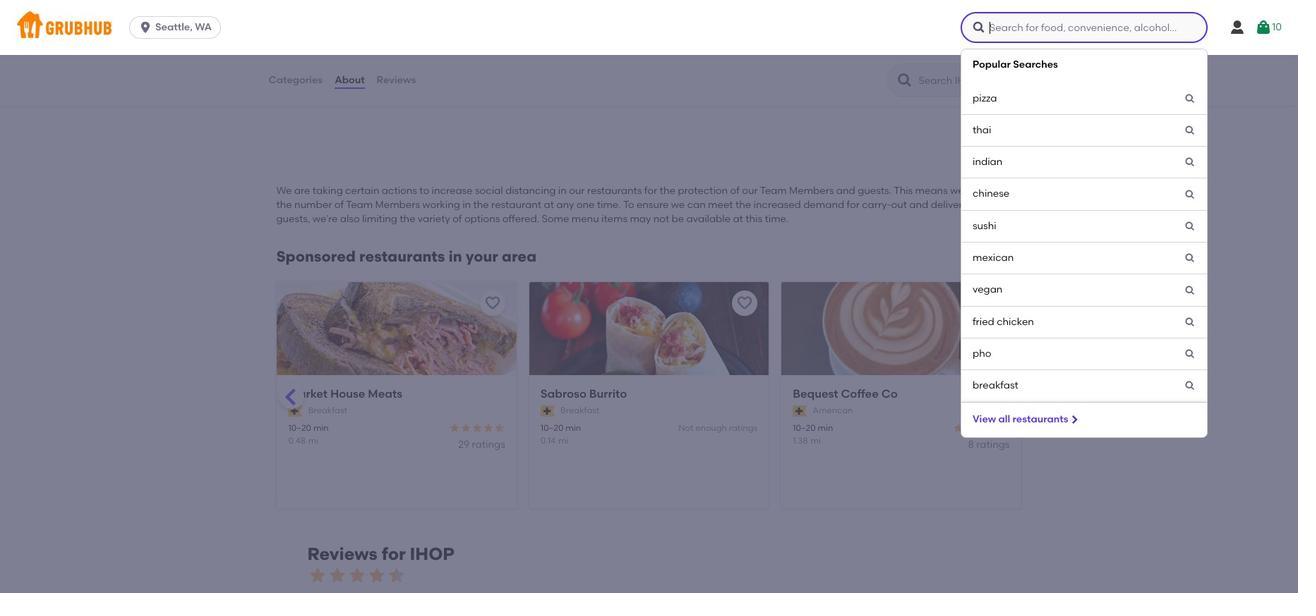Task type: vqa. For each thing, say whether or not it's contained in the screenshot.
Star Icon corresponding to Mango Thai Cuisine & Bar
no



Task type: describe. For each thing, give the bounding box(es) containing it.
0 horizontal spatial in
[[449, 247, 462, 265]]

min for market
[[313, 424, 329, 434]]

0 vertical spatial team
[[760, 185, 787, 197]]

reducing
[[978, 185, 1021, 197]]

10–20 min 0.48 mi
[[288, 424, 329, 446]]

options
[[464, 213, 500, 225]]

0.14
[[541, 436, 556, 446]]

popular searches
[[973, 59, 1058, 71]]

10–20 for bequest
[[793, 424, 816, 434]]

mi for market
[[308, 436, 319, 446]]

bequest coffee co link
[[793, 387, 1010, 402]]

certain
[[345, 185, 379, 197]]

reviews for reviews for ihop
[[307, 544, 378, 565]]

mi for bequest
[[811, 436, 821, 446]]

we
[[671, 199, 685, 211]]

8 ratings
[[968, 439, 1010, 451]]

save this restaurant button for meats
[[480, 291, 505, 316]]

1 horizontal spatial ihop
[[410, 544, 455, 565]]

svg image for indian
[[1185, 157, 1196, 168]]

the down we
[[276, 199, 292, 211]]

thai
[[973, 124, 992, 136]]

8
[[968, 439, 974, 451]]

menu
[[572, 213, 599, 225]]

more
[[302, 62, 327, 74]]

one
[[577, 199, 595, 211]]

enough
[[696, 424, 727, 434]]

distancing
[[505, 185, 556, 197]]

to
[[623, 199, 634, 211]]

ensure
[[637, 199, 669, 211]]

fried chicken
[[973, 316, 1034, 328]]

available
[[687, 213, 731, 225]]

chinese
[[973, 188, 1010, 200]]

svg image for pizza
[[1185, 93, 1196, 104]]

bequest coffee co logo image
[[782, 282, 1021, 400]]

your
[[466, 247, 498, 265]]

increase
[[432, 185, 473, 197]]

sabroso burrito
[[541, 387, 627, 401]]

pho
[[973, 348, 992, 360]]

29
[[458, 439, 470, 451]]

1 list box from the left
[[0, 49, 1298, 594]]

save this restaurant image
[[484, 295, 501, 312]]

sabroso burrito logo image
[[529, 282, 769, 400]]

be
[[672, 213, 684, 225]]

1 vertical spatial we're
[[313, 213, 338, 225]]

10
[[1272, 21, 1282, 33]]

min for sabroso
[[566, 424, 581, 434]]

subscription pass image for bequest
[[793, 406, 807, 417]]

are
[[294, 185, 310, 197]]

means
[[915, 185, 948, 197]]

market house meats  logo image
[[277, 282, 517, 400]]

bequest coffee co
[[793, 387, 898, 401]]

0 vertical spatial at
[[544, 199, 554, 211]]

save this restaurant image for sabroso burrito
[[736, 295, 753, 312]]

vegan
[[973, 284, 1003, 296]]

the up 'this' at right top
[[736, 199, 751, 211]]

0 vertical spatial in
[[558, 185, 567, 197]]

market house meats
[[288, 387, 402, 401]]

social
[[475, 185, 503, 197]]

this
[[746, 213, 763, 225]]

categories
[[269, 74, 323, 86]]

breakfast for market
[[308, 406, 347, 416]]

svg image for vegan
[[1185, 285, 1196, 296]]

this
[[894, 185, 913, 197]]

0 horizontal spatial and
[[836, 185, 856, 197]]

about
[[335, 74, 365, 86]]

1 vertical spatial time.
[[765, 213, 789, 225]]

market
[[288, 387, 328, 401]]

29 ratings
[[458, 439, 505, 451]]

Search for food, convenience, alcohol... search field
[[961, 12, 1208, 43]]

Search IHOP search field
[[917, 74, 1025, 88]]

indian
[[973, 156, 1003, 168]]

10–20 min 1.38 mi
[[793, 424, 833, 446]]

the up we on the right of the page
[[660, 185, 675, 197]]

seattle,
[[155, 21, 193, 33]]

0 vertical spatial time.
[[597, 199, 621, 211]]

may
[[630, 213, 651, 225]]

co
[[882, 387, 898, 401]]

svg image for pho
[[1185, 349, 1196, 360]]

2 horizontal spatial of
[[730, 185, 740, 197]]

view for view more about ihop
[[277, 62, 300, 74]]

list box inside main navigation navigation
[[961, 49, 1208, 439]]

1 horizontal spatial and
[[910, 199, 929, 211]]

svg image for breakfast
[[1185, 381, 1196, 392]]

breakfast for sabroso
[[561, 406, 600, 416]]

seattle, wa button
[[129, 16, 227, 39]]

working
[[422, 199, 460, 211]]

to
[[420, 185, 429, 197]]

save this restaurant button for co
[[984, 291, 1010, 316]]

meet
[[708, 199, 733, 211]]

actions
[[382, 185, 417, 197]]

breakfast
[[973, 380, 1019, 392]]

10 button
[[1255, 15, 1282, 40]]

chicken
[[997, 316, 1034, 328]]

subscription pass image for market
[[288, 406, 303, 417]]

searches
[[1013, 59, 1058, 71]]

sushi
[[973, 220, 997, 232]]

view more about ihop
[[277, 62, 386, 74]]

reviews for ihop
[[307, 544, 455, 565]]

categories button
[[268, 55, 323, 106]]

10–20 min 0.14 mi
[[541, 424, 581, 446]]

mexican
[[973, 252, 1014, 264]]

demand
[[804, 199, 844, 211]]

mi for sabroso
[[558, 436, 569, 446]]

american
[[813, 406, 853, 416]]

about
[[330, 62, 359, 74]]

not enough ratings
[[679, 424, 758, 434]]



Task type: locate. For each thing, give the bounding box(es) containing it.
increased
[[754, 199, 801, 211]]

members down actions
[[375, 199, 420, 211]]

0 vertical spatial view
[[277, 62, 300, 74]]

2 horizontal spatial our
[[999, 199, 1015, 211]]

min inside 10–20 min 1.38 mi
[[818, 424, 833, 434]]

and down 'means'
[[910, 199, 929, 211]]

2 horizontal spatial restaurants
[[1013, 413, 1069, 425]]

10–20 up 0.48
[[288, 424, 311, 434]]

sponsored restaurants in your area
[[276, 247, 537, 265]]

svg image inside 10 button
[[1255, 19, 1272, 36]]

1 horizontal spatial ratings
[[729, 424, 758, 434]]

some
[[542, 213, 569, 225]]

of down working
[[453, 213, 462, 225]]

can
[[687, 199, 706, 211]]

view
[[277, 62, 300, 74], [973, 413, 996, 425]]

sponsored
[[276, 247, 356, 265]]

0 vertical spatial and
[[836, 185, 856, 197]]

view all restaurants
[[973, 413, 1069, 425]]

1 subscription pass image from the left
[[288, 406, 303, 417]]

reviews for reviews
[[377, 74, 416, 86]]

reviews
[[377, 74, 416, 86], [307, 544, 378, 565]]

1 horizontal spatial mi
[[558, 436, 569, 446]]

any
[[557, 199, 574, 211]]

0 vertical spatial reviews
[[377, 74, 416, 86]]

2 10–20 from the left
[[541, 424, 564, 434]]

0 horizontal spatial all
[[986, 199, 997, 211]]

our up one
[[569, 185, 585, 197]]

0 horizontal spatial team
[[346, 199, 373, 211]]

mi right 1.38
[[811, 436, 821, 446]]

1 horizontal spatial min
[[566, 424, 581, 434]]

in left your
[[449, 247, 462, 265]]

1 vertical spatial and
[[910, 199, 929, 211]]

of
[[730, 185, 740, 197], [334, 199, 344, 211], [453, 213, 462, 225]]

our down reducing
[[999, 199, 1015, 211]]

min for bequest
[[818, 424, 833, 434]]

the left variety
[[400, 213, 416, 225]]

restaurants
[[587, 185, 642, 197], [359, 247, 445, 265], [1013, 413, 1069, 425]]

0 horizontal spatial breakfast
[[308, 406, 347, 416]]

1 horizontal spatial save this restaurant button
[[732, 291, 758, 316]]

1 horizontal spatial save this restaurant image
[[989, 295, 1006, 312]]

reviews button
[[376, 55, 417, 106]]

subscription pass image
[[288, 406, 303, 417], [541, 406, 555, 417], [793, 406, 807, 417]]

svg image
[[1185, 93, 1196, 104], [1185, 157, 1196, 168], [1185, 285, 1196, 296], [1185, 349, 1196, 360], [1185, 381, 1196, 392], [1069, 414, 1080, 425]]

1 min from the left
[[313, 424, 329, 434]]

10–20 inside 10–20 min 1.38 mi
[[793, 424, 816, 434]]

ratings right 'enough'
[[729, 424, 758, 434]]

3 10–20 from the left
[[793, 424, 816, 434]]

time. up the items
[[597, 199, 621, 211]]

variety
[[418, 213, 450, 225]]

0 horizontal spatial min
[[313, 424, 329, 434]]

svg image inside seattle, wa button
[[138, 20, 153, 35]]

1 horizontal spatial time.
[[765, 213, 789, 225]]

0 vertical spatial members
[[789, 185, 834, 197]]

2 list box from the left
[[961, 49, 1208, 439]]

also
[[340, 213, 360, 225]]

breakfast down sabroso burrito
[[561, 406, 600, 416]]

at up 'some' on the left top of the page
[[544, 199, 554, 211]]

10–20 for sabroso
[[541, 424, 564, 434]]

subscription pass image for sabroso
[[541, 406, 555, 417]]

main navigation navigation
[[0, 0, 1298, 594]]

all inside we are taking certain actions to increase social distancing in our restaurants for the protection of our team members and guests. this means we're reducing the number of team members working in the restaurant at any one time. to ensure we can meet the increased demand for carry-out and delivery for all our guests, we're also limiting the variety of options offered. some menu items may not be available at this time.
[[986, 199, 997, 211]]

team down certain
[[346, 199, 373, 211]]

search icon image
[[896, 72, 913, 89]]

team up 'increased'
[[760, 185, 787, 197]]

restaurants down limiting
[[359, 247, 445, 265]]

fried
[[973, 316, 995, 328]]

restaurants up to
[[587, 185, 642, 197]]

subscription pass image down sabroso
[[541, 406, 555, 417]]

we
[[276, 185, 292, 197]]

breakfast
[[308, 406, 347, 416], [561, 406, 600, 416]]

0 horizontal spatial mi
[[308, 436, 319, 446]]

our
[[569, 185, 585, 197], [742, 185, 758, 197], [999, 199, 1015, 211]]

items
[[601, 213, 628, 225]]

0 horizontal spatial subscription pass image
[[288, 406, 303, 417]]

2 save this restaurant button from the left
[[732, 291, 758, 316]]

3 subscription pass image from the left
[[793, 406, 807, 417]]

1 vertical spatial at
[[733, 213, 743, 225]]

10–20 up 1.38
[[793, 424, 816, 434]]

guests,
[[276, 213, 310, 225]]

we are taking certain actions to increase social distancing in our restaurants for the protection of our team members and guests. this means we're reducing the number of team members working in the restaurant at any one time. to ensure we can meet the increased demand for carry-out and delivery for all our guests, we're also limiting the variety of options offered. some menu items may not be available at this time.
[[276, 185, 1021, 225]]

1 mi from the left
[[308, 436, 319, 446]]

we're down number
[[313, 213, 338, 225]]

1 horizontal spatial all
[[999, 413, 1010, 425]]

1 horizontal spatial members
[[789, 185, 834, 197]]

ratings for bequest coffee co
[[977, 439, 1010, 451]]

10–20 inside 10–20 min 0.14 mi
[[541, 424, 564, 434]]

0 horizontal spatial members
[[375, 199, 420, 211]]

3 mi from the left
[[811, 436, 821, 446]]

protection
[[678, 185, 728, 197]]

1 horizontal spatial 10–20
[[541, 424, 564, 434]]

0 horizontal spatial 10–20
[[288, 424, 311, 434]]

min
[[313, 424, 329, 434], [566, 424, 581, 434], [818, 424, 833, 434]]

1 horizontal spatial we're
[[950, 185, 975, 197]]

2 horizontal spatial save this restaurant button
[[984, 291, 1010, 316]]

0 vertical spatial all
[[986, 199, 997, 211]]

1 horizontal spatial breakfast
[[561, 406, 600, 416]]

team
[[760, 185, 787, 197], [346, 199, 373, 211]]

burrito
[[589, 387, 627, 401]]

svg image
[[1229, 19, 1246, 36], [1255, 19, 1272, 36], [138, 20, 153, 35], [972, 20, 986, 35], [1185, 125, 1196, 136], [1185, 189, 1196, 200], [1185, 221, 1196, 232], [1185, 253, 1196, 264], [1185, 317, 1196, 328]]

1 10–20 from the left
[[288, 424, 311, 434]]

sabroso burrito link
[[541, 387, 758, 402]]

0 horizontal spatial save this restaurant button
[[480, 291, 505, 316]]

1 horizontal spatial of
[[453, 213, 462, 225]]

restaurants inside we are taking certain actions to increase social distancing in our restaurants for the protection of our team members and guests. this means we're reducing the number of team members working in the restaurant at any one time. to ensure we can meet the increased demand for carry-out and delivery for all our guests, we're also limiting the variety of options offered. some menu items may not be available at this time.
[[587, 185, 642, 197]]

2 min from the left
[[566, 424, 581, 434]]

2 horizontal spatial subscription pass image
[[793, 406, 807, 417]]

1 horizontal spatial subscription pass image
[[541, 406, 555, 417]]

1 vertical spatial of
[[334, 199, 344, 211]]

coffee
[[841, 387, 879, 401]]

min inside 10–20 min 0.14 mi
[[566, 424, 581, 434]]

1 horizontal spatial in
[[463, 199, 471, 211]]

and up demand
[[836, 185, 856, 197]]

the
[[660, 185, 675, 197], [276, 199, 292, 211], [473, 199, 489, 211], [736, 199, 751, 211], [400, 213, 416, 225]]

2 vertical spatial restaurants
[[1013, 413, 1069, 425]]

2 horizontal spatial 10–20
[[793, 424, 816, 434]]

2 mi from the left
[[558, 436, 569, 446]]

ratings right 29
[[472, 439, 505, 451]]

0 horizontal spatial of
[[334, 199, 344, 211]]

3 save this restaurant button from the left
[[984, 291, 1010, 316]]

mi inside 10–20 min 0.14 mi
[[558, 436, 569, 446]]

mi right 0.48
[[308, 436, 319, 446]]

about button
[[334, 55, 365, 106]]

10–20 inside 10–20 min 0.48 mi
[[288, 424, 311, 434]]

1 vertical spatial reviews
[[307, 544, 378, 565]]

at
[[544, 199, 554, 211], [733, 213, 743, 225]]

star icon image
[[449, 423, 460, 434], [460, 423, 471, 434], [471, 423, 483, 434], [483, 423, 494, 434], [494, 423, 505, 434], [494, 423, 505, 434], [953, 423, 965, 434], [965, 423, 976, 434], [976, 423, 987, 434], [987, 423, 999, 434], [987, 423, 999, 434], [999, 423, 1010, 434], [307, 566, 327, 586], [327, 566, 347, 586], [347, 566, 367, 586], [367, 566, 387, 586], [387, 566, 406, 586], [387, 566, 406, 586]]

1 horizontal spatial view
[[973, 413, 996, 425]]

0 horizontal spatial view
[[277, 62, 300, 74]]

1 vertical spatial restaurants
[[359, 247, 445, 265]]

0 vertical spatial of
[[730, 185, 740, 197]]

0 horizontal spatial ihop
[[361, 62, 386, 74]]

2 horizontal spatial min
[[818, 424, 833, 434]]

carry-
[[862, 199, 891, 211]]

mi inside 10–20 min 0.48 mi
[[308, 436, 319, 446]]

1.38
[[793, 436, 808, 446]]

1 horizontal spatial restaurants
[[587, 185, 642, 197]]

list box
[[0, 49, 1298, 594], [961, 49, 1208, 439]]

view up 8 ratings
[[973, 413, 996, 425]]

view up categories
[[277, 62, 300, 74]]

in up the any
[[558, 185, 567, 197]]

mi inside 10–20 min 1.38 mi
[[811, 436, 821, 446]]

2 vertical spatial of
[[453, 213, 462, 225]]

ratings right 8
[[977, 439, 1010, 451]]

not
[[679, 424, 694, 434]]

members
[[789, 185, 834, 197], [375, 199, 420, 211]]

all inside list box
[[999, 413, 1010, 425]]

0 vertical spatial restaurants
[[587, 185, 642, 197]]

10–20 for market
[[288, 424, 311, 434]]

not
[[654, 213, 669, 225]]

reviews inside button
[[377, 74, 416, 86]]

all up 8 ratings
[[999, 413, 1010, 425]]

3 min from the left
[[818, 424, 833, 434]]

0 vertical spatial ihop
[[361, 62, 386, 74]]

2 horizontal spatial mi
[[811, 436, 821, 446]]

our up 'this' at right top
[[742, 185, 758, 197]]

0 vertical spatial we're
[[950, 185, 975, 197]]

area
[[502, 247, 537, 265]]

ihop
[[361, 62, 386, 74], [410, 544, 455, 565]]

in down increase
[[463, 199, 471, 211]]

we're up delivery on the top right of the page
[[950, 185, 975, 197]]

we're
[[950, 185, 975, 197], [313, 213, 338, 225]]

1 vertical spatial ihop
[[410, 544, 455, 565]]

0 horizontal spatial save this restaurant image
[[736, 295, 753, 312]]

guests.
[[858, 185, 892, 197]]

1 vertical spatial members
[[375, 199, 420, 211]]

view inside main navigation navigation
[[973, 413, 996, 425]]

meats
[[368, 387, 402, 401]]

save this restaurant button
[[480, 291, 505, 316], [732, 291, 758, 316], [984, 291, 1010, 316]]

1 horizontal spatial our
[[742, 185, 758, 197]]

time. down 'increased'
[[765, 213, 789, 225]]

0 horizontal spatial we're
[[313, 213, 338, 225]]

at left 'this' at right top
[[733, 213, 743, 225]]

0 horizontal spatial our
[[569, 185, 585, 197]]

1 vertical spatial in
[[463, 199, 471, 211]]

save this restaurant image for bequest coffee co
[[989, 295, 1006, 312]]

all
[[986, 199, 997, 211], [999, 413, 1010, 425]]

min down american
[[818, 424, 833, 434]]

seattle, wa
[[155, 21, 212, 33]]

limiting
[[362, 213, 397, 225]]

view for view all restaurants
[[973, 413, 996, 425]]

1 vertical spatial all
[[999, 413, 1010, 425]]

10–20 up 0.14
[[541, 424, 564, 434]]

all down reducing
[[986, 199, 997, 211]]

mi right 0.14
[[558, 436, 569, 446]]

min down sabroso
[[566, 424, 581, 434]]

of up "also"
[[334, 199, 344, 211]]

1 horizontal spatial team
[[760, 185, 787, 197]]

1 save this restaurant image from the left
[[736, 295, 753, 312]]

0 horizontal spatial restaurants
[[359, 247, 445, 265]]

members up demand
[[789, 185, 834, 197]]

ratings for market house meats
[[472, 439, 505, 451]]

number
[[294, 199, 332, 211]]

restaurants down breakfast
[[1013, 413, 1069, 425]]

1 vertical spatial team
[[346, 199, 373, 211]]

bequest
[[793, 387, 838, 401]]

0 horizontal spatial time.
[[597, 199, 621, 211]]

save this restaurant image
[[736, 295, 753, 312], [989, 295, 1006, 312]]

2 horizontal spatial ratings
[[977, 439, 1010, 451]]

breakfast down the 'market house meats'
[[308, 406, 347, 416]]

out
[[891, 199, 907, 211]]

1 save this restaurant button from the left
[[480, 291, 505, 316]]

10–20
[[288, 424, 311, 434], [541, 424, 564, 434], [793, 424, 816, 434]]

wa
[[195, 21, 212, 33]]

in
[[558, 185, 567, 197], [463, 199, 471, 211], [449, 247, 462, 265]]

of up the meet
[[730, 185, 740, 197]]

taking
[[313, 185, 343, 197]]

2 horizontal spatial in
[[558, 185, 567, 197]]

min down market
[[313, 424, 329, 434]]

mi
[[308, 436, 319, 446], [558, 436, 569, 446], [811, 436, 821, 446]]

the up options
[[473, 199, 489, 211]]

subscription pass image down bequest
[[793, 406, 807, 417]]

1 horizontal spatial at
[[733, 213, 743, 225]]

sabroso
[[541, 387, 587, 401]]

0 horizontal spatial ratings
[[472, 439, 505, 451]]

min inside 10–20 min 0.48 mi
[[313, 424, 329, 434]]

house
[[330, 387, 365, 401]]

2 save this restaurant image from the left
[[989, 295, 1006, 312]]

2 breakfast from the left
[[561, 406, 600, 416]]

subscription pass image down market
[[288, 406, 303, 417]]

offered.
[[502, 213, 539, 225]]

2 vertical spatial in
[[449, 247, 462, 265]]

restaurant
[[491, 199, 542, 211]]

1 vertical spatial view
[[973, 413, 996, 425]]

restaurants inside list box
[[1013, 413, 1069, 425]]

market house meats link
[[288, 387, 505, 402]]

1 breakfast from the left
[[308, 406, 347, 416]]

2 subscription pass image from the left
[[541, 406, 555, 417]]

0 horizontal spatial at
[[544, 199, 554, 211]]

pizza
[[973, 92, 997, 104]]



